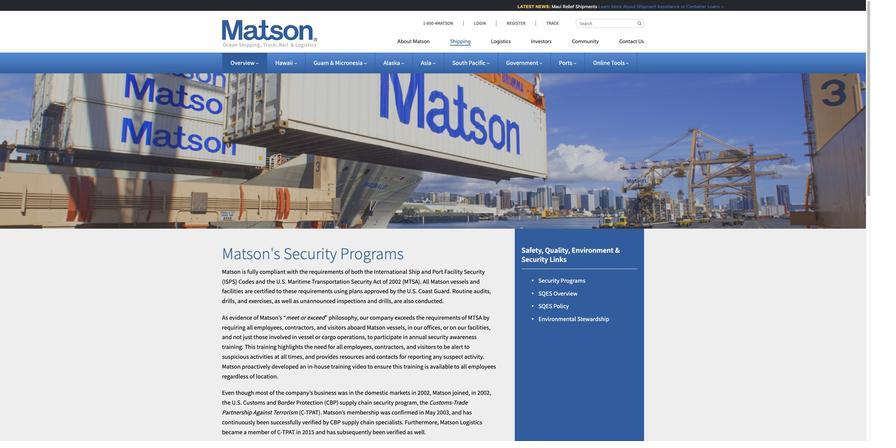 Task type: vqa. For each thing, say whether or not it's contained in the screenshot.
well. on the left
yes



Task type: locate. For each thing, give the bounding box(es) containing it.
1 vertical spatial security
[[374, 399, 394, 407]]

customs-trade partnership against terrorism
[[222, 399, 468, 417]]

0 horizontal spatial been
[[257, 419, 269, 427]]

became
[[222, 429, 242, 437]]

1 vertical spatial chain
[[360, 419, 375, 427]]

the down the 2002 on the bottom left of the page
[[397, 288, 406, 296]]

& inside the safety, quality, environment & security links
[[615, 246, 620, 255]]

and left not
[[222, 334, 232, 342]]

supply right (cbp)
[[340, 399, 357, 407]]

logistics down trade
[[460, 419, 482, 427]]

philosophy,
[[329, 314, 359, 322]]

0 vertical spatial logistics
[[491, 39, 511, 45]]

0 horizontal spatial drills,
[[222, 298, 236, 305]]

1 vertical spatial matson's
[[323, 409, 346, 417]]

0 horizontal spatial as
[[275, 298, 280, 305]]

of
[[345, 268, 350, 276], [383, 278, 388, 286], [254, 314, 259, 322], [462, 314, 467, 322], [250, 373, 255, 381], [270, 390, 275, 397], [271, 429, 276, 437]]

security inside " philosophy, our company exceeds the requirements of mtsa by requiring all employees, contractors, and visitors aboard matson vessels, in our offices, or on our facilities, and not just those involved in vessel or cargo operations, to participate in annual security awareness training. this training highlights the need for all employees, contractors, and visitors to be alert to suspicious activities at all times, and provides resources and contacts for reporting any suspect activity. matson proactively developed an in-house training video to ensure this training is available to all employees regardless of location.
[[428, 334, 448, 342]]

u.s. up these
[[276, 278, 287, 286]]

1 vertical spatial overview
[[554, 290, 578, 298]]

1 vertical spatial been
[[373, 429, 386, 437]]

the down "vessel"
[[304, 344, 313, 351]]

by inside matson is fully compliant with the requirements of both the international ship and port facility security (isps) codes and the u.s. maritime transportation security act of 2002 (mtsa). all matson vessels and facilities are certified to these requirements using plans approved by the u.s. coast guard. routine audits, drills, and exercises, as well as unannounced inspections and drills, are also conducted.
[[390, 288, 396, 296]]

2 horizontal spatial u.s.
[[407, 288, 417, 296]]

1 vertical spatial u.s.
[[407, 288, 417, 296]]

None search field
[[576, 19, 644, 28]]

employees, up resources
[[344, 344, 373, 351]]

chain up membership
[[358, 399, 372, 407]]

supply
[[340, 399, 357, 407], [342, 419, 359, 427]]

was up specialists.
[[381, 409, 391, 417]]

1 vertical spatial by
[[483, 314, 490, 322]]

not
[[233, 334, 242, 342]]

contractors, down participate
[[375, 344, 405, 351]]

is inside matson is fully compliant with the requirements of both the international ship and port facility security (isps) codes and the u.s. maritime transportation security act of 2002 (mtsa). all matson vessels and facilities are certified to these requirements using plans approved by the u.s. coast guard. routine audits, drills, and exercises, as well as unannounced inspections and drills, are also conducted.
[[242, 268, 246, 276]]

by right mtsa
[[483, 314, 490, 322]]

government
[[506, 59, 538, 67]]

this
[[245, 344, 255, 351]]

1 vertical spatial sqes
[[539, 303, 553, 311]]

are down codes
[[245, 288, 253, 296]]

all down operations,
[[337, 344, 343, 351]]

training up activities
[[257, 344, 277, 351]]

trade
[[453, 399, 468, 407]]

to inside matson is fully compliant with the requirements of both the international ship and port facility security (isps) codes and the u.s. maritime transportation security act of 2002 (mtsa). all matson vessels and facilities are certified to these requirements using plans approved by the u.s. coast guard. routine audits, drills, and exercises, as well as unannounced inspections and drills, are also conducted.
[[276, 288, 282, 296]]

1 horizontal spatial contractors,
[[375, 344, 405, 351]]

both
[[351, 268, 363, 276]]

0 vertical spatial about
[[622, 4, 634, 9]]

0 vertical spatial are
[[245, 288, 253, 296]]

supply up subsequently
[[342, 419, 359, 427]]

visitors up reporting
[[418, 344, 436, 351]]

verified down specialists.
[[387, 429, 406, 437]]

1 vertical spatial employees,
[[344, 344, 373, 351]]

with
[[287, 268, 298, 276]]

the
[[299, 268, 308, 276], [364, 268, 373, 276], [267, 278, 275, 286], [397, 288, 406, 296], [416, 314, 425, 322], [304, 344, 313, 351], [276, 390, 284, 397], [355, 390, 364, 397], [222, 399, 231, 407], [420, 399, 428, 407]]

1 horizontal spatial our
[[414, 324, 423, 332]]

contractors,
[[285, 324, 316, 332], [375, 344, 405, 351]]

was
[[338, 390, 348, 397], [381, 409, 391, 417]]

(mtsa).
[[402, 278, 422, 286]]

1 horizontal spatial verified
[[387, 429, 406, 437]]

1 vertical spatial logistics
[[460, 419, 482, 427]]

our up annual
[[414, 324, 423, 332]]

about inside top menu 'navigation'
[[398, 39, 412, 45]]

1 horizontal spatial programs
[[561, 277, 586, 285]]

suspect
[[444, 353, 463, 361]]

continuously
[[222, 419, 255, 427]]

customs
[[243, 399, 265, 407]]

of left c-
[[271, 429, 276, 437]]

0 horizontal spatial for
[[328, 344, 335, 351]]

0 vertical spatial verified
[[302, 419, 322, 427]]

0 vertical spatial sqes
[[539, 290, 553, 298]]

0 vertical spatial employees,
[[254, 324, 284, 332]]

about matson link
[[398, 36, 440, 50]]

0 horizontal spatial are
[[245, 288, 253, 296]]

or
[[679, 4, 684, 9], [300, 314, 306, 322], [443, 324, 449, 332], [315, 334, 321, 342]]

matson up customs-
[[433, 390, 451, 397]]

1 sqes from the top
[[539, 290, 553, 298]]

drills,
[[222, 298, 236, 305], [379, 298, 393, 305]]

1 horizontal spatial &
[[615, 246, 620, 255]]

0 horizontal spatial contractors,
[[285, 324, 316, 332]]

is left fully
[[242, 268, 246, 276]]

need
[[314, 344, 327, 351]]

1 horizontal spatial drills,
[[379, 298, 393, 305]]

1 horizontal spatial for
[[399, 353, 407, 361]]

codes
[[239, 278, 254, 286]]

0 vertical spatial security
[[428, 334, 448, 342]]

2015
[[302, 429, 314, 437]]

matson inside even though most of the company's business was in the domestic markets in 2002, matson joined, in 2002, the u.s. customs and border protection (cbp) supply chain security program, the
[[433, 390, 451, 397]]

1 horizontal spatial u.s.
[[276, 278, 287, 286]]

facilities
[[222, 288, 243, 296]]

though
[[236, 390, 254, 397]]

requirements up 'on'
[[426, 314, 461, 322]]

1 vertical spatial visitors
[[418, 344, 436, 351]]

sqes for sqes overview
[[539, 290, 553, 298]]

1 vertical spatial is
[[425, 363, 429, 371]]

of right most
[[270, 390, 275, 397]]

all down activity.
[[461, 363, 467, 371]]

1 horizontal spatial by
[[390, 288, 396, 296]]

and up the against
[[267, 399, 276, 407]]

the right exceeds
[[416, 314, 425, 322]]

1 horizontal spatial are
[[394, 298, 402, 305]]

0 horizontal spatial matson's
[[260, 314, 282, 322]]

has down cbp
[[327, 429, 336, 437]]

1 horizontal spatial as
[[293, 298, 299, 305]]

0 vertical spatial supply
[[340, 399, 357, 407]]

are left also
[[394, 298, 402, 305]]

is
[[242, 268, 246, 276], [425, 363, 429, 371]]

resources
[[340, 353, 364, 361]]

register
[[507, 20, 526, 26]]

logistics inside (c-tpat). matson's membership was confirmed in may 2003, and has continuously been successfully verified by cbp supply chain specialists. furthermore, matson logistics became a member of c-tpat in 2015 and has subsequently been verified as well.
[[460, 419, 482, 427]]

0 horizontal spatial logistics
[[460, 419, 482, 427]]

1 horizontal spatial overview
[[554, 290, 578, 298]]

our up aboard
[[360, 314, 369, 322]]

environmental
[[539, 316, 576, 323]]

2 vertical spatial by
[[323, 419, 329, 427]]

to right alert
[[465, 344, 470, 351]]

1 vertical spatial are
[[394, 298, 402, 305]]

2 2002, from the left
[[478, 390, 491, 397]]

track link
[[536, 20, 559, 26]]

0 horizontal spatial 2002,
[[418, 390, 431, 397]]

1 horizontal spatial training
[[331, 363, 351, 371]]

video
[[352, 363, 367, 371]]

0 vertical spatial contractors,
[[285, 324, 316, 332]]

tpat).
[[306, 409, 322, 417]]

is down reporting
[[425, 363, 429, 371]]

0 vertical spatial been
[[257, 419, 269, 427]]

matson is fully compliant with the requirements of both the international ship and port facility security (isps) codes and the u.s. maritime transportation security act of 2002 (mtsa). all matson vessels and facilities are certified to these requirements using plans approved by the u.s. coast guard. routine audits, drills, and exercises, as well as unannounced inspections and drills, are also conducted.
[[222, 268, 491, 305]]

0 vertical spatial by
[[390, 288, 396, 296]]

regardless
[[222, 373, 248, 381]]

audits,
[[474, 288, 491, 296]]

to left participate
[[368, 334, 373, 342]]

1 horizontal spatial about
[[622, 4, 634, 9]]

0 horizontal spatial u.s.
[[232, 399, 242, 407]]

assistance
[[656, 4, 678, 9]]

guam & micronesia
[[314, 59, 363, 67]]

by down the 2002 on the bottom left of the page
[[390, 288, 396, 296]]

visitors down philosophy,
[[328, 324, 346, 332]]

and up audits,
[[470, 278, 480, 286]]

about up the alaska link
[[398, 39, 412, 45]]

1 vertical spatial &
[[615, 246, 620, 255]]

training down resources
[[331, 363, 351, 371]]

or left 'on'
[[443, 324, 449, 332]]

maritime
[[288, 278, 311, 286]]

1 horizontal spatial logistics
[[491, 39, 511, 45]]

1 2002, from the left
[[418, 390, 431, 397]]

0 vertical spatial is
[[242, 268, 246, 276]]

0 horizontal spatial has
[[327, 429, 336, 437]]

relief
[[561, 4, 573, 9]]

requirements up transportation
[[309, 268, 344, 276]]

our right 'on'
[[458, 324, 467, 332]]

provides
[[316, 353, 338, 361]]

2002, up customs-
[[418, 390, 431, 397]]

in up highlights
[[292, 334, 297, 342]]

verified down tpat).
[[302, 419, 322, 427]]

matson down 1-
[[413, 39, 430, 45]]

2 vertical spatial requirements
[[426, 314, 461, 322]]

us
[[639, 39, 644, 45]]

matson down "port" on the bottom
[[431, 278, 449, 286]]

matson up regardless
[[222, 363, 241, 371]]

by inside " philosophy, our company exceeds the requirements of mtsa by requiring all employees, contractors, and visitors aboard matson vessels, in our offices, or on our facilities, and not just those involved in vessel or cargo operations, to participate in annual security awareness training. this training highlights the need for all employees, contractors, and visitors to be alert to suspicious activities at all times, and provides resources and contacts for reporting any suspect activity. matson proactively developed an in-house training video to ensure this training is available to all employees regardless of location.
[[483, 314, 490, 322]]

logistics down register link
[[491, 39, 511, 45]]

all right at
[[281, 353, 287, 361]]

about matson
[[398, 39, 430, 45]]

matson's left '"'
[[260, 314, 282, 322]]

1 vertical spatial for
[[399, 353, 407, 361]]

matson inside top menu 'navigation'
[[413, 39, 430, 45]]

as left the well
[[275, 298, 280, 305]]

security down domestic
[[374, 399, 394, 407]]

has down trade
[[463, 409, 472, 417]]

the down even on the bottom of page
[[222, 399, 231, 407]]

this
[[393, 363, 402, 371]]

0 vertical spatial was
[[338, 390, 348, 397]]

2002
[[389, 278, 401, 286]]

sqes policy
[[539, 303, 569, 311]]

1 horizontal spatial is
[[425, 363, 429, 371]]

0 horizontal spatial overview
[[231, 59, 255, 67]]

0 vertical spatial requirements
[[309, 268, 344, 276]]

1 vertical spatial programs
[[561, 277, 586, 285]]

and up in-
[[305, 353, 315, 361]]

also
[[404, 298, 414, 305]]

in
[[408, 324, 413, 332], [292, 334, 297, 342], [403, 334, 408, 342], [349, 390, 354, 397], [412, 390, 417, 397], [471, 390, 476, 397], [419, 409, 424, 417], [296, 429, 301, 437]]

guam & micronesia link
[[314, 59, 367, 67]]

annual
[[409, 334, 427, 342]]

security up with
[[284, 244, 337, 264]]

0 horizontal spatial &
[[330, 59, 334, 67]]

stewardship
[[578, 316, 610, 323]]

more
[[610, 4, 620, 9]]

to left be
[[437, 344, 443, 351]]

programs up both
[[340, 244, 404, 264]]

1 vertical spatial was
[[381, 409, 391, 417]]

security up sqes overview
[[539, 277, 560, 285]]

0 horizontal spatial verified
[[302, 419, 322, 427]]

training
[[257, 344, 277, 351], [331, 363, 351, 371], [404, 363, 424, 371]]

1 vertical spatial supply
[[342, 419, 359, 427]]

to left these
[[276, 288, 282, 296]]

1 horizontal spatial matson's
[[323, 409, 346, 417]]

as right the well
[[293, 298, 299, 305]]

by
[[390, 288, 396, 296], [483, 314, 490, 322], [323, 419, 329, 427]]

2 vertical spatial u.s.
[[232, 399, 242, 407]]

may
[[425, 409, 436, 417]]

matson inside (c-tpat). matson's membership was confirmed in may 2003, and has continuously been successfully verified by cbp supply chain specialists. furthermore, matson logistics became a member of c-tpat in 2015 and has subsequently been verified as well.
[[440, 419, 459, 427]]

drills, down facilities
[[222, 298, 236, 305]]

asia
[[421, 59, 432, 67]]

& right environment
[[615, 246, 620, 255]]

0 vertical spatial chain
[[358, 399, 372, 407]]

2 horizontal spatial our
[[458, 324, 467, 332]]

2 horizontal spatial by
[[483, 314, 490, 322]]

requirements inside " philosophy, our company exceeds the requirements of mtsa by requiring all employees, contractors, and visitors aboard matson vessels, in our offices, or on our facilities, and not just those involved in vessel or cargo operations, to participate in annual security awareness training. this training highlights the need for all employees, contractors, and visitors to be alert to suspicious activities at all times, and provides resources and contacts for reporting any suspect activity. matson proactively developed an in-house training video to ensure this training is available to all employees regardless of location.
[[426, 314, 461, 322]]

security programs
[[539, 277, 586, 285]]

approved
[[364, 288, 389, 296]]

meet
[[286, 314, 299, 322]]

2 sqes from the top
[[539, 303, 553, 311]]

1 horizontal spatial was
[[381, 409, 391, 417]]

1 vertical spatial has
[[327, 429, 336, 437]]

matson down company
[[367, 324, 386, 332]]

to right video
[[368, 363, 373, 371]]

2 horizontal spatial as
[[407, 429, 413, 437]]

security left links
[[522, 255, 548, 264]]

drills, down approved
[[379, 298, 393, 305]]

0 horizontal spatial was
[[338, 390, 348, 397]]

security inside the safety, quality, environment & security links
[[522, 255, 548, 264]]

0 horizontal spatial about
[[398, 39, 412, 45]]

are
[[245, 288, 253, 296], [394, 298, 402, 305]]

exceeds
[[395, 314, 415, 322]]

security down both
[[351, 278, 372, 286]]

programs up sqes overview
[[561, 277, 586, 285]]

markets
[[390, 390, 410, 397]]

for up this
[[399, 353, 407, 361]]

was up customs-trade partnership against terrorism
[[338, 390, 348, 397]]

the left domestic
[[355, 390, 364, 397]]

all up just on the bottom left of the page
[[247, 324, 253, 332]]

login link
[[464, 20, 496, 26]]

0 vertical spatial for
[[328, 344, 335, 351]]

been down the against
[[257, 419, 269, 427]]

login
[[474, 20, 486, 26]]

1 horizontal spatial security
[[428, 334, 448, 342]]

times,
[[288, 353, 304, 361]]

in down exceeds
[[408, 324, 413, 332]]

logistics inside top menu 'navigation'
[[491, 39, 511, 45]]

0 horizontal spatial programs
[[340, 244, 404, 264]]

any
[[433, 353, 442, 361]]

matson's up cbp
[[323, 409, 346, 417]]

search image
[[638, 21, 642, 26]]

1 horizontal spatial 2002,
[[478, 390, 491, 397]]

sqes for sqes policy
[[539, 303, 553, 311]]

0 vertical spatial has
[[463, 409, 472, 417]]

latest news: maui relief shipments learn more about shipment assistance or container loans >
[[516, 4, 722, 9]]

membership
[[347, 409, 379, 417]]

2002,
[[418, 390, 431, 397], [478, 390, 491, 397]]

been down specialists.
[[373, 429, 386, 437]]

employees, down as evidence of matson's " meet or exceed
[[254, 324, 284, 332]]

sqes overview
[[539, 290, 578, 298]]

is inside " philosophy, our company exceeds the requirements of mtsa by requiring all employees, contractors, and visitors aboard matson vessels, in our offices, or on our facilities, and not just those involved in vessel or cargo operations, to participate in annual security awareness training. this training highlights the need for all employees, contractors, and visitors to be alert to suspicious activities at all times, and provides resources and contacts for reporting any suspect activity. matson proactively developed an in-house training video to ensure this training is available to all employees regardless of location.
[[425, 363, 429, 371]]

1 horizontal spatial has
[[463, 409, 472, 417]]

4matson
[[435, 20, 453, 26]]

cargo
[[322, 334, 336, 342]]

0 horizontal spatial training
[[257, 344, 277, 351]]

and up the certified
[[256, 278, 266, 286]]

was inside even though most of the company's business was in the domestic markets in 2002, matson joined, in 2002, the u.s. customs and border protection (cbp) supply chain security program, the
[[338, 390, 348, 397]]

of right evidence
[[254, 314, 259, 322]]

(isps)
[[222, 278, 237, 286]]

our
[[360, 314, 369, 322], [414, 324, 423, 332], [458, 324, 467, 332]]

u.s. down (mtsa).
[[407, 288, 417, 296]]

protection
[[296, 399, 323, 407]]

and down facilities
[[238, 298, 247, 305]]

sqes left policy
[[539, 303, 553, 311]]

of right act
[[383, 278, 388, 286]]

matson's
[[260, 314, 282, 322], [323, 409, 346, 417]]

programs inside safety, quality, environment & security links "section"
[[561, 277, 586, 285]]

0 horizontal spatial security
[[374, 399, 394, 407]]

furthermore,
[[405, 419, 439, 427]]

micronesia
[[335, 59, 363, 67]]

safety, quality, environment & security links section
[[506, 229, 653, 442]]

involved
[[269, 334, 291, 342]]

the right both
[[364, 268, 373, 276]]

0 vertical spatial u.s.
[[276, 278, 287, 286]]

for
[[328, 344, 335, 351], [399, 353, 407, 361]]

safety, quality, environment & security links
[[522, 246, 620, 264]]

0 vertical spatial visitors
[[328, 324, 346, 332]]

0 horizontal spatial by
[[323, 419, 329, 427]]



Task type: describe. For each thing, give the bounding box(es) containing it.
2 drills, from the left
[[379, 298, 393, 305]]

alaska link
[[384, 59, 404, 67]]

of left mtsa
[[462, 314, 467, 322]]

quality,
[[545, 246, 570, 255]]

of inside (c-tpat). matson's membership was confirmed in may 2003, and has continuously been successfully verified by cbp supply chain specialists. furthermore, matson logistics became a member of c-tpat in 2015 and has subsequently been verified as well.
[[271, 429, 276, 437]]

as inside (c-tpat). matson's membership was confirmed in may 2003, and has continuously been successfully verified by cbp supply chain specialists. furthermore, matson logistics became a member of c-tpat in 2015 and has subsequently been verified as well.
[[407, 429, 413, 437]]

environment
[[572, 246, 614, 255]]

all
[[423, 278, 430, 286]]

in left 2015
[[296, 429, 301, 437]]

0 horizontal spatial employees,
[[254, 324, 284, 332]]

of down proactively
[[250, 373, 255, 381]]

matson's
[[222, 244, 280, 264]]

latest
[[516, 4, 533, 9]]

as evidence of matson's " meet or exceed
[[222, 314, 325, 322]]

1 horizontal spatial visitors
[[418, 344, 436, 351]]

asia link
[[421, 59, 436, 67]]

or right 'meet'
[[300, 314, 306, 322]]

facility
[[445, 268, 463, 276]]

1 vertical spatial verified
[[387, 429, 406, 437]]

in up customs-trade partnership against terrorism
[[349, 390, 354, 397]]

the down compliant
[[267, 278, 275, 286]]

in left annual
[[403, 334, 408, 342]]

partnership
[[222, 409, 252, 417]]

online
[[593, 59, 610, 67]]

program,
[[395, 399, 419, 407]]

south pacific link
[[452, 59, 490, 67]]

just
[[243, 334, 252, 342]]

"
[[325, 314, 328, 322]]

0 vertical spatial programs
[[340, 244, 404, 264]]

security inside even though most of the company's business was in the domestic markets in 2002, matson joined, in 2002, the u.s. customs and border protection (cbp) supply chain security program, the
[[374, 399, 394, 407]]

facilities,
[[468, 324, 491, 332]]

terrorism
[[273, 409, 298, 417]]

1 horizontal spatial been
[[373, 429, 386, 437]]

and down " at the bottom left of the page
[[317, 324, 327, 332]]

matson up (isps) at left
[[222, 268, 241, 276]]

tpat
[[282, 429, 295, 437]]

chain inside even though most of the company's business was in the domestic markets in 2002, matson joined, in 2002, the u.s. customs and border protection (cbp) supply chain security program, the
[[358, 399, 372, 407]]

overview inside safety, quality, environment & security links "section"
[[554, 290, 578, 298]]

and right 2015
[[316, 429, 326, 437]]

policy
[[554, 303, 569, 311]]

an
[[300, 363, 306, 371]]

house
[[314, 363, 330, 371]]

1 horizontal spatial employees,
[[344, 344, 373, 351]]

fully
[[247, 268, 258, 276]]

offices,
[[424, 324, 442, 332]]

logistics link
[[481, 36, 521, 50]]

employees
[[468, 363, 496, 371]]

the up border
[[276, 390, 284, 397]]

well
[[281, 298, 292, 305]]

in left may at bottom
[[419, 409, 424, 417]]

member
[[248, 429, 270, 437]]

even though most of the company's business was in the domestic markets in 2002, matson joined, in 2002, the u.s. customs and border protection (cbp) supply chain security program, the
[[222, 390, 491, 407]]

mtsa
[[468, 314, 482, 322]]

using
[[334, 288, 348, 296]]

1-
[[423, 20, 427, 26]]

be
[[444, 344, 450, 351]]

of left both
[[345, 268, 350, 276]]

and down approved
[[368, 298, 377, 305]]

vessels
[[451, 278, 469, 286]]

and up video
[[365, 353, 375, 361]]

and down trade
[[452, 409, 462, 417]]

proactively
[[242, 363, 270, 371]]

1 drills, from the left
[[222, 298, 236, 305]]

well.
[[414, 429, 426, 437]]

alaska
[[384, 59, 400, 67]]

routine
[[452, 288, 473, 296]]

chain inside (c-tpat). matson's membership was confirmed in may 2003, and has continuously been successfully verified by cbp supply chain specialists. furthermore, matson logistics became a member of c-tpat in 2015 and has subsequently been verified as well.
[[360, 419, 375, 427]]

banner image
[[0, 63, 866, 229]]

>
[[720, 4, 722, 9]]

tools
[[611, 59, 625, 67]]

"
[[283, 314, 286, 322]]

800-
[[427, 20, 435, 26]]

in right joined,
[[471, 390, 476, 397]]

and up all
[[421, 268, 431, 276]]

investors link
[[521, 36, 562, 50]]

0 horizontal spatial visitors
[[328, 324, 346, 332]]

awareness
[[450, 334, 477, 342]]

1 vertical spatial contractors,
[[375, 344, 405, 351]]

1-800-4matson link
[[423, 20, 464, 26]]

south pacific
[[452, 59, 486, 67]]

1 vertical spatial requirements
[[298, 288, 333, 296]]

vessel
[[298, 334, 314, 342]]

in-
[[308, 363, 314, 371]]

unannounced
[[300, 298, 336, 305]]

transportation
[[312, 278, 350, 286]]

0 vertical spatial matson's
[[260, 314, 282, 322]]

or left container
[[679, 4, 684, 9]]

top menu navigation
[[398, 36, 644, 50]]

news:
[[534, 4, 549, 9]]

0 vertical spatial &
[[330, 59, 334, 67]]

by inside (c-tpat). matson's membership was confirmed in may 2003, and has continuously been successfully verified by cbp supply chain specialists. furthermore, matson logistics became a member of c-tpat in 2015 and has subsequently been verified as well.
[[323, 419, 329, 427]]

the up may at bottom
[[420, 399, 428, 407]]

container
[[685, 4, 705, 9]]

environmental stewardship
[[539, 316, 610, 323]]

participate
[[374, 334, 402, 342]]

(c-tpat). matson's membership was confirmed in may 2003, and has continuously been successfully verified by cbp supply chain specialists. furthermore, matson logistics became a member of c-tpat in 2015 and has subsequently been verified as well.
[[222, 409, 482, 437]]

hawaii
[[275, 59, 293, 67]]

as
[[222, 314, 228, 322]]

blue matson logo with ocean, shipping, truck, rail and logistics written beneath it. image
[[222, 20, 317, 48]]

to down the suspect
[[454, 363, 460, 371]]

safety,
[[522, 246, 544, 255]]

supply inside even though most of the company's business was in the domestic markets in 2002, matson joined, in 2002, the u.s. customs and border protection (cbp) supply chain security program, the
[[340, 399, 357, 407]]

overview link
[[231, 59, 259, 67]]

requirements for operations,
[[426, 314, 461, 322]]

shipping
[[450, 39, 471, 45]]

inspections
[[337, 298, 366, 305]]

0 vertical spatial overview
[[231, 59, 255, 67]]

suspicious
[[222, 353, 249, 361]]

the up maritime
[[299, 268, 308, 276]]

security up vessels
[[464, 268, 485, 276]]

was inside (c-tpat). matson's membership was confirmed in may 2003, and has continuously been successfully verified by cbp supply chain specialists. furthermore, matson logistics became a member of c-tpat in 2015 and has subsequently been verified as well.
[[381, 409, 391, 417]]

or up need
[[315, 334, 321, 342]]

at
[[274, 353, 279, 361]]

and inside even though most of the company's business was in the domestic markets in 2002, matson joined, in 2002, the u.s. customs and border protection (cbp) supply chain security program, the
[[267, 399, 276, 407]]

against
[[253, 409, 272, 417]]

even
[[222, 390, 235, 397]]

(cbp)
[[324, 399, 339, 407]]

(c-
[[299, 409, 306, 417]]

requirements for to
[[309, 268, 344, 276]]

matson's security programs
[[222, 244, 404, 264]]

ports link
[[559, 59, 577, 67]]

confirmed
[[392, 409, 418, 417]]

of inside even though most of the company's business was in the domestic markets in 2002, matson joined, in 2002, the u.s. customs and border protection (cbp) supply chain security program, the
[[270, 390, 275, 397]]

community
[[572, 39, 599, 45]]

these
[[283, 288, 297, 296]]

business
[[314, 390, 337, 397]]

learn more about shipment assistance or container loans > link
[[597, 4, 722, 9]]

matson's inside (c-tpat). matson's membership was confirmed in may 2003, and has continuously been successfully verified by cbp supply chain specialists. furthermore, matson logistics became a member of c-tpat in 2015 and has subsequently been verified as well.
[[323, 409, 346, 417]]

in up program,
[[412, 390, 417, 397]]

pacific
[[469, 59, 486, 67]]

supply inside (c-tpat). matson's membership was confirmed in may 2003, and has continuously been successfully verified by cbp supply chain specialists. furthermore, matson logistics became a member of c-tpat in 2015 and has subsequently been verified as well.
[[342, 419, 359, 427]]

links
[[550, 255, 567, 264]]

2 horizontal spatial training
[[404, 363, 424, 371]]

aboard
[[347, 324, 366, 332]]

0 horizontal spatial our
[[360, 314, 369, 322]]

u.s. inside even though most of the company's business was in the domestic markets in 2002, matson joined, in 2002, the u.s. customs and border protection (cbp) supply chain security program, the
[[232, 399, 242, 407]]

Search search field
[[576, 19, 644, 28]]

alert
[[451, 344, 463, 351]]

subsequently
[[337, 429, 372, 437]]

contacts
[[377, 353, 398, 361]]

and down annual
[[407, 344, 416, 351]]

customs-
[[430, 399, 453, 407]]



